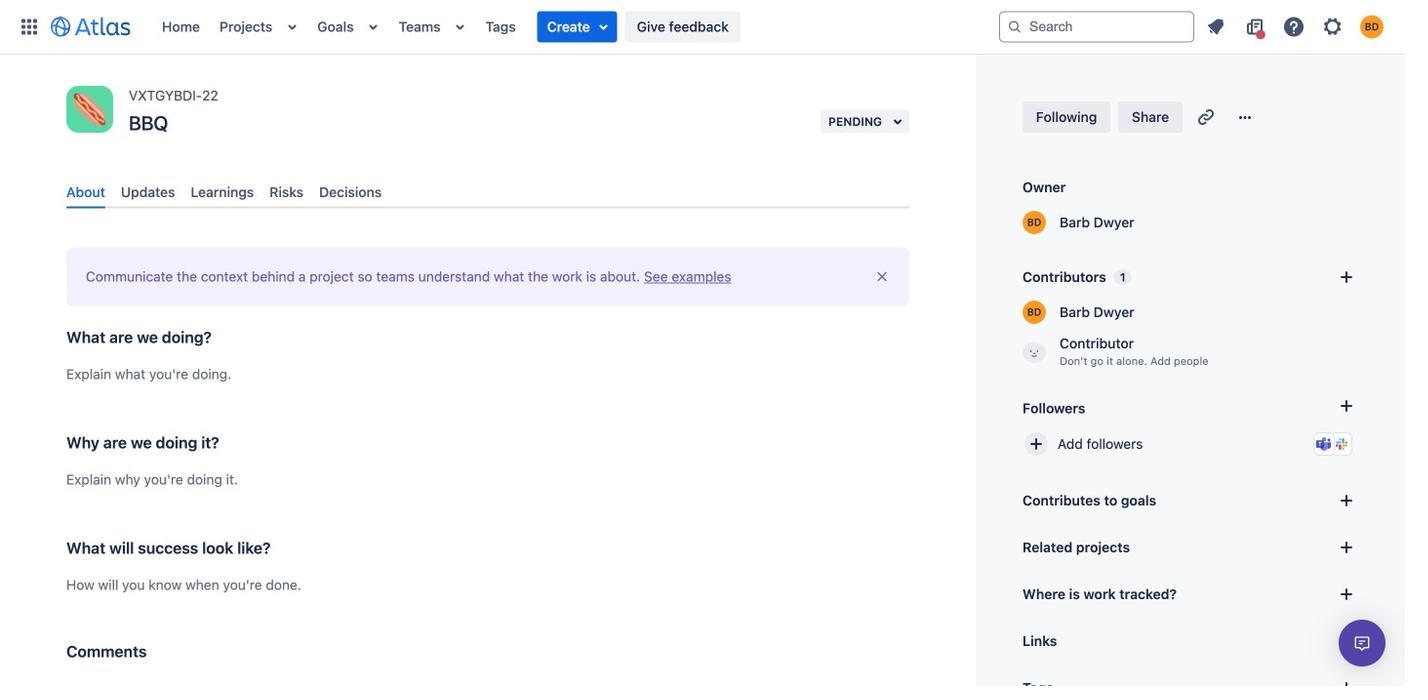Task type: locate. For each thing, give the bounding box(es) containing it.
notifications image
[[1205, 15, 1228, 39]]

add tag image
[[1335, 677, 1359, 686]]

settings image
[[1322, 15, 1345, 39]]

None search field
[[1000, 11, 1195, 42]]

list item
[[538, 11, 618, 42]]

list
[[152, 0, 1000, 54], [1199, 11, 1394, 42]]

tab list
[[59, 176, 918, 209]]

banner
[[0, 0, 1406, 55]]

slack logo showing nan channels are connected to this project image
[[1334, 436, 1350, 452]]

top element
[[12, 0, 1000, 54]]

add a follower image
[[1335, 394, 1359, 418]]

add follower image
[[1025, 432, 1048, 456]]

account image
[[1361, 15, 1384, 39]]



Task type: vqa. For each thing, say whether or not it's contained in the screenshot.
Add team IMAGE
no



Task type: describe. For each thing, give the bounding box(es) containing it.
close banner image
[[875, 269, 890, 285]]

help image
[[1283, 15, 1306, 39]]

0 horizontal spatial list
[[152, 0, 1000, 54]]

Search field
[[1000, 11, 1195, 42]]

search image
[[1007, 19, 1023, 35]]

1 horizontal spatial list
[[1199, 11, 1394, 42]]

switch to... image
[[18, 15, 41, 39]]

list item inside list
[[538, 11, 618, 42]]

msteams logo showing  channels are connected to this project image
[[1317, 436, 1333, 452]]



